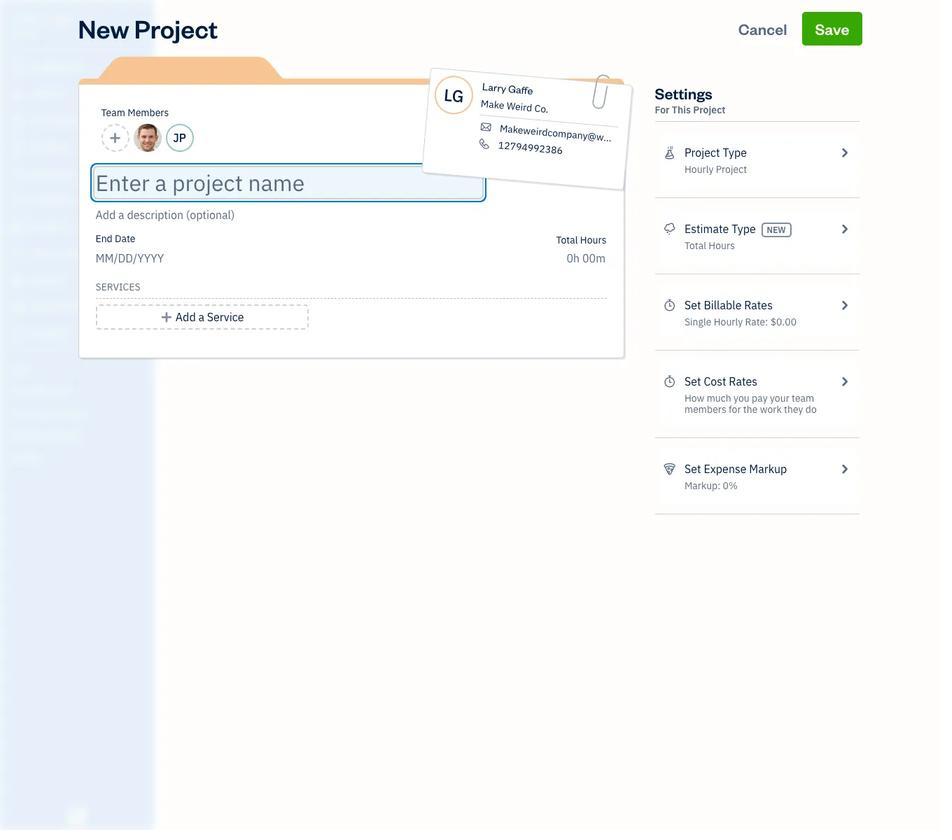 Task type: vqa. For each thing, say whether or not it's contained in the screenshot.


Task type: describe. For each thing, give the bounding box(es) containing it.
hourly project
[[685, 163, 747, 176]]

set billable rates
[[685, 298, 773, 312]]

billable
[[704, 298, 742, 312]]

set for set cost rates
[[685, 375, 701, 389]]

this
[[672, 104, 691, 116]]

apps image
[[11, 363, 150, 374]]

estimate type
[[685, 222, 756, 236]]

expense
[[704, 462, 747, 476]]

larry gaffe make weird co.
[[480, 80, 549, 116]]

items and services image
[[11, 408, 150, 419]]

a
[[198, 310, 204, 324]]

type for project type
[[723, 146, 747, 160]]

pay
[[752, 392, 768, 405]]

estimate
[[685, 222, 729, 236]]

1 horizontal spatial total hours
[[685, 240, 735, 252]]

turtle inc owner
[[11, 13, 74, 39]]

date
[[115, 232, 135, 245]]

0%
[[723, 480, 738, 492]]

save
[[815, 19, 850, 39]]

how
[[685, 392, 705, 405]]

chevronright image for set expense markup
[[838, 461, 851, 478]]

new
[[78, 12, 129, 45]]

the
[[744, 403, 758, 416]]

settings for this project
[[655, 83, 726, 116]]

your
[[770, 392, 790, 405]]

makeweirdcompany@weird.co
[[499, 122, 634, 146]]

team members
[[101, 106, 169, 119]]

jp
[[173, 131, 186, 145]]

team members image
[[11, 385, 150, 396]]

0 vertical spatial hourly
[[685, 163, 714, 176]]

timer image
[[9, 247, 26, 261]]

rates for set billable rates
[[745, 298, 773, 312]]

team
[[792, 392, 815, 405]]

phone image
[[477, 138, 492, 150]]

lg
[[443, 83, 465, 107]]

expense image
[[9, 194, 26, 208]]

report image
[[9, 327, 26, 341]]

members
[[128, 106, 169, 119]]

freshbooks image
[[66, 808, 88, 825]]

end date
[[96, 232, 135, 245]]

end
[[96, 232, 113, 245]]

12794992386
[[498, 139, 563, 157]]

larry
[[482, 80, 507, 95]]

project type
[[685, 146, 747, 160]]

project inside settings for this project
[[694, 104, 726, 116]]

gaffe
[[508, 82, 533, 97]]

1 horizontal spatial hours
[[709, 240, 735, 252]]

estimate image
[[9, 114, 26, 128]]

$0.00
[[771, 316, 797, 328]]

add a service
[[176, 310, 244, 324]]

set cost rates
[[685, 375, 758, 389]]

cost
[[704, 375, 727, 389]]

service
[[207, 310, 244, 324]]

set for set billable rates
[[685, 298, 701, 312]]

markup:
[[685, 480, 721, 492]]



Task type: locate. For each thing, give the bounding box(es) containing it.
owner
[[11, 28, 37, 39]]

team
[[101, 106, 125, 119]]

:
[[766, 316, 769, 328]]

do
[[806, 403, 817, 416]]

1 vertical spatial rates
[[729, 375, 758, 389]]

1 vertical spatial chevronright image
[[838, 297, 851, 314]]

project
[[134, 12, 218, 45], [694, 104, 726, 116], [685, 146, 720, 160], [716, 163, 747, 176]]

total hours down estimate
[[685, 240, 735, 252]]

chevronright image for set billable rates
[[838, 297, 851, 314]]

0 vertical spatial chevronright image
[[838, 221, 851, 237]]

plus image
[[160, 309, 173, 326]]

0 vertical spatial rates
[[745, 298, 773, 312]]

set up markup: at the bottom
[[685, 462, 701, 476]]

2 set from the top
[[685, 375, 701, 389]]

single
[[685, 316, 712, 328]]

payment image
[[9, 167, 26, 181]]

settings
[[655, 83, 713, 103]]

hours down estimate type
[[709, 240, 735, 252]]

invoice image
[[9, 141, 26, 155]]

2 chevronright image from the top
[[838, 461, 851, 478]]

1 set from the top
[[685, 298, 701, 312]]

Hourly Budget text field
[[567, 251, 607, 265]]

save button
[[803, 12, 862, 46]]

3 set from the top
[[685, 462, 701, 476]]

add a service button
[[96, 305, 309, 330]]

for
[[655, 104, 670, 116]]

0 vertical spatial chevronright image
[[838, 144, 851, 161]]

set up single
[[685, 298, 701, 312]]

3 chevronright image from the top
[[838, 373, 851, 390]]

1 vertical spatial set
[[685, 375, 701, 389]]

2 chevronright image from the top
[[838, 297, 851, 314]]

money image
[[9, 274, 26, 288]]

rates for set cost rates
[[729, 375, 758, 389]]

markup: 0%
[[685, 480, 738, 492]]

set
[[685, 298, 701, 312], [685, 375, 701, 389], [685, 462, 701, 476]]

bank connections image
[[11, 430, 150, 441]]

cancel
[[739, 19, 788, 39]]

Project Name text field
[[96, 169, 481, 197]]

turtle
[[11, 13, 51, 27]]

1 vertical spatial chevronright image
[[838, 461, 851, 478]]

add
[[176, 310, 196, 324]]

weird
[[506, 99, 533, 114]]

set up how
[[685, 375, 701, 389]]

chevronright image for set cost rates
[[838, 373, 851, 390]]

Project Description text field
[[96, 207, 481, 223]]

2 vertical spatial set
[[685, 462, 701, 476]]

how much you pay your team members for the work they do
[[685, 392, 817, 416]]

estimates image
[[664, 221, 676, 237]]

0 vertical spatial timetracking image
[[664, 297, 676, 314]]

total up hourly budget text box
[[556, 234, 578, 247]]

client image
[[9, 88, 26, 102]]

rates up "rate"
[[745, 298, 773, 312]]

1 horizontal spatial total
[[685, 240, 707, 252]]

type
[[723, 146, 747, 160], [732, 222, 756, 236]]

timetracking image left billable
[[664, 297, 676, 314]]

main element
[[0, 0, 189, 831]]

rates up you
[[729, 375, 758, 389]]

members
[[685, 403, 727, 416]]

chart image
[[9, 300, 26, 314]]

0 vertical spatial type
[[723, 146, 747, 160]]

0 vertical spatial set
[[685, 298, 701, 312]]

timetracking image for set billable rates
[[664, 297, 676, 314]]

timetracking image left cost
[[664, 373, 676, 390]]

new project
[[78, 12, 218, 45]]

timetracking image for set cost rates
[[664, 373, 676, 390]]

total down estimate
[[685, 240, 707, 252]]

chevronright image for estimate type
[[838, 221, 851, 237]]

make
[[480, 97, 505, 112]]

hourly down project type
[[685, 163, 714, 176]]

total
[[556, 234, 578, 247], [685, 240, 707, 252]]

0 horizontal spatial total hours
[[556, 234, 607, 247]]

envelope image
[[478, 121, 493, 133]]

1 chevronright image from the top
[[838, 221, 851, 237]]

cancel button
[[726, 12, 800, 46]]

2 timetracking image from the top
[[664, 373, 676, 390]]

new
[[767, 225, 786, 235]]

chevronright image for project type
[[838, 144, 851, 161]]

1 chevronright image from the top
[[838, 144, 851, 161]]

total hours
[[556, 234, 607, 247], [685, 240, 735, 252]]

markup
[[750, 462, 787, 476]]

1 vertical spatial type
[[732, 222, 756, 236]]

dashboard image
[[9, 61, 26, 75]]

1 vertical spatial timetracking image
[[664, 373, 676, 390]]

2 vertical spatial chevronright image
[[838, 373, 851, 390]]

work
[[760, 403, 782, 416]]

type for estimate type
[[732, 222, 756, 236]]

total hours up hourly budget text box
[[556, 234, 607, 247]]

0 horizontal spatial hours
[[580, 234, 607, 247]]

chevronright image
[[838, 221, 851, 237], [838, 297, 851, 314], [838, 373, 851, 390]]

type up hourly project
[[723, 146, 747, 160]]

for
[[729, 403, 741, 416]]

services
[[96, 281, 140, 293]]

co.
[[534, 102, 549, 116]]

settings image
[[11, 452, 150, 464]]

hours
[[580, 234, 607, 247], [709, 240, 735, 252]]

hours up hourly budget text box
[[580, 234, 607, 247]]

chevronright image
[[838, 144, 851, 161], [838, 461, 851, 478]]

hourly
[[685, 163, 714, 176], [714, 316, 743, 328]]

you
[[734, 392, 750, 405]]

single hourly rate : $0.00
[[685, 316, 797, 328]]

rate
[[745, 316, 766, 328]]

projects image
[[664, 144, 676, 161]]

inc
[[54, 13, 74, 27]]

add team member image
[[109, 130, 122, 146]]

type left 'new'
[[732, 222, 756, 236]]

1 timetracking image from the top
[[664, 297, 676, 314]]

set for set expense markup
[[685, 462, 701, 476]]

much
[[707, 392, 732, 405]]

timetracking image
[[664, 297, 676, 314], [664, 373, 676, 390]]

rates
[[745, 298, 773, 312], [729, 375, 758, 389]]

set expense markup
[[685, 462, 787, 476]]

expenses image
[[664, 461, 676, 478]]

0 horizontal spatial total
[[556, 234, 578, 247]]

project image
[[9, 221, 26, 235]]

they
[[784, 403, 804, 416]]

End date in  format text field
[[96, 251, 266, 265]]

hourly down set billable rates
[[714, 316, 743, 328]]

1 vertical spatial hourly
[[714, 316, 743, 328]]



